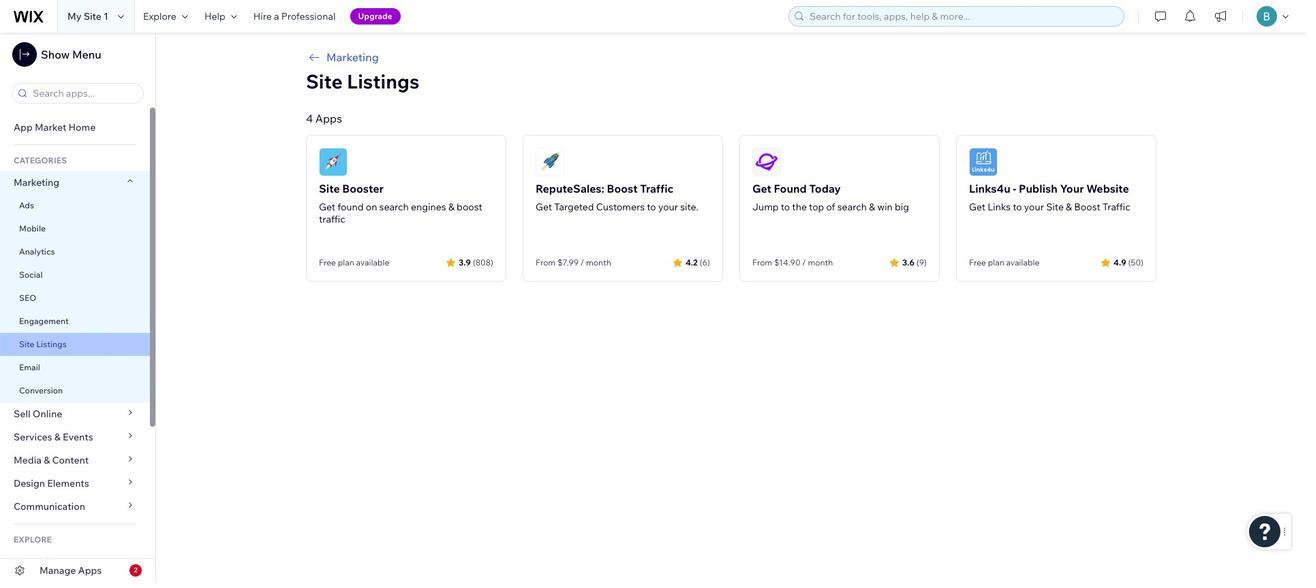 Task type: vqa. For each thing, say whether or not it's contained in the screenshot.


Task type: locate. For each thing, give the bounding box(es) containing it.
search right of
[[838, 201, 867, 213]]

& inside site booster get found on search engines & boost traffic
[[449, 201, 455, 213]]

from $7.99 / month
[[536, 258, 611, 268]]

site down publish
[[1047, 201, 1064, 213]]

1 horizontal spatial from
[[753, 258, 773, 268]]

help button
[[196, 0, 245, 33]]

plan for publish
[[988, 258, 1005, 268]]

0 horizontal spatial available
[[356, 258, 390, 268]]

0 horizontal spatial site listings
[[19, 340, 67, 350]]

1 month from the left
[[586, 258, 611, 268]]

get found today jump to the top of search & win big
[[753, 182, 910, 213]]

app
[[14, 121, 33, 134]]

media
[[14, 455, 42, 467]]

4.2 (6)
[[686, 257, 710, 268]]

2 free plan available from the left
[[969, 258, 1040, 268]]

search
[[379, 201, 409, 213], [838, 201, 867, 213]]

boost
[[457, 201, 483, 213]]

2 month from the left
[[808, 258, 833, 268]]

0 vertical spatial traffic
[[640, 182, 674, 196]]

free right (9)
[[969, 258, 987, 268]]

0 horizontal spatial month
[[586, 258, 611, 268]]

traffic up customers
[[640, 182, 674, 196]]

listings down the upgrade button
[[347, 70, 420, 93]]

2 horizontal spatial to
[[1013, 201, 1022, 213]]

site.
[[681, 201, 699, 213]]

2 / from the left
[[803, 258, 806, 268]]

traffic inside links4u - publish your website get links to your site & boost traffic
[[1103, 201, 1131, 213]]

1 / from the left
[[581, 258, 584, 268]]

of
[[827, 201, 836, 213]]

available down links
[[1007, 258, 1040, 268]]

site inside links4u - publish your website get links to your site & boost traffic
[[1047, 201, 1064, 213]]

1 horizontal spatial free plan available
[[969, 258, 1040, 268]]

marketing link
[[306, 49, 1157, 65], [0, 171, 150, 194]]

sell
[[14, 408, 30, 421]]

explore
[[14, 535, 52, 545]]

services & events link
[[0, 426, 150, 449]]

to
[[647, 201, 656, 213], [781, 201, 790, 213], [1013, 201, 1022, 213]]

boost up customers
[[607, 182, 638, 196]]

1 horizontal spatial your
[[1025, 201, 1044, 213]]

1 horizontal spatial free
[[969, 258, 987, 268]]

0 horizontal spatial search
[[379, 201, 409, 213]]

1 horizontal spatial to
[[781, 201, 790, 213]]

0 horizontal spatial traffic
[[640, 182, 674, 196]]

0 horizontal spatial plan
[[338, 258, 354, 268]]

professional
[[281, 10, 336, 22]]

1 vertical spatial site listings
[[19, 340, 67, 350]]

1 vertical spatial traffic
[[1103, 201, 1131, 213]]

get left found
[[319, 201, 335, 213]]

communication
[[14, 501, 87, 513]]

1 your from the left
[[659, 201, 678, 213]]

traffic down website
[[1103, 201, 1131, 213]]

links4u - publish your website get links to your site & boost traffic
[[969, 182, 1131, 213]]

1 horizontal spatial plan
[[988, 258, 1005, 268]]

apps
[[316, 112, 342, 125], [78, 565, 102, 577]]

site up email
[[19, 340, 34, 350]]

0 horizontal spatial free plan available
[[319, 258, 390, 268]]

apps inside sidebar element
[[78, 565, 102, 577]]

1 vertical spatial apps
[[78, 565, 102, 577]]

month right $14.90
[[808, 258, 833, 268]]

free plan available
[[319, 258, 390, 268], [969, 258, 1040, 268]]

0 horizontal spatial from
[[536, 258, 556, 268]]

1 vertical spatial marketing link
[[0, 171, 150, 194]]

site listings link
[[0, 333, 150, 357]]

& left boost
[[449, 201, 455, 213]]

social
[[19, 270, 43, 280]]

1 plan from the left
[[338, 258, 354, 268]]

listings
[[347, 70, 420, 93], [36, 340, 67, 350]]

a
[[274, 10, 279, 22]]

search right on
[[379, 201, 409, 213]]

team
[[14, 556, 38, 569]]

3 to from the left
[[1013, 201, 1022, 213]]

top
[[809, 201, 824, 213]]

& right media
[[44, 455, 50, 467]]

1 free plan available from the left
[[319, 258, 390, 268]]

4
[[306, 112, 313, 125]]

free plan available down traffic
[[319, 258, 390, 268]]

1 to from the left
[[647, 201, 656, 213]]

from $14.90 / month
[[753, 258, 833, 268]]

your down publish
[[1025, 201, 1044, 213]]

explore
[[143, 10, 176, 22]]

from left $14.90
[[753, 258, 773, 268]]

$7.99
[[558, 258, 579, 268]]

links
[[988, 201, 1011, 213]]

2 from from the left
[[753, 258, 773, 268]]

2 search from the left
[[838, 201, 867, 213]]

plan down traffic
[[338, 258, 354, 268]]

hire
[[253, 10, 272, 22]]

apps right manage
[[78, 565, 102, 577]]

0 horizontal spatial boost
[[607, 182, 638, 196]]

(9)
[[917, 257, 927, 268]]

marketing down the upgrade button
[[327, 50, 379, 64]]

free for get
[[319, 258, 336, 268]]

get inside links4u - publish your website get links to your site & boost traffic
[[969, 201, 986, 213]]

0 horizontal spatial your
[[659, 201, 678, 213]]

email link
[[0, 357, 150, 380]]

boost inside links4u - publish your website get links to your site & boost traffic
[[1075, 201, 1101, 213]]

menu
[[72, 48, 101, 61]]

0 vertical spatial boost
[[607, 182, 638, 196]]

plan for get
[[338, 258, 354, 268]]

apps for manage apps
[[78, 565, 102, 577]]

online
[[33, 408, 62, 421]]

to right links
[[1013, 201, 1022, 213]]

to left "the"
[[781, 201, 790, 213]]

0 horizontal spatial free
[[319, 258, 336, 268]]

boost down your
[[1075, 201, 1101, 213]]

site booster logo image
[[319, 148, 348, 177]]

media & content link
[[0, 449, 150, 472]]

& left the events
[[54, 432, 61, 444]]

links4u - publish your website logo image
[[969, 148, 998, 177]]

1 free from the left
[[319, 258, 336, 268]]

2
[[134, 567, 138, 575]]

1 vertical spatial listings
[[36, 340, 67, 350]]

plan down links
[[988, 258, 1005, 268]]

2 available from the left
[[1007, 258, 1040, 268]]

1 horizontal spatial marketing
[[327, 50, 379, 64]]

your
[[659, 201, 678, 213], [1025, 201, 1044, 213]]

1 horizontal spatial site listings
[[306, 70, 420, 93]]

0 horizontal spatial marketing
[[14, 177, 59, 189]]

marketing down categories
[[14, 177, 59, 189]]

0 vertical spatial apps
[[316, 112, 342, 125]]

show
[[41, 48, 70, 61]]

site listings down engagement
[[19, 340, 67, 350]]

1 horizontal spatial listings
[[347, 70, 420, 93]]

1 horizontal spatial traffic
[[1103, 201, 1131, 213]]

get left links
[[969, 201, 986, 213]]

2 plan from the left
[[988, 258, 1005, 268]]

to inside reputesales: boost traffic get targeted customers to your site.
[[647, 201, 656, 213]]

design
[[14, 478, 45, 490]]

2 your from the left
[[1025, 201, 1044, 213]]

site listings
[[306, 70, 420, 93], [19, 340, 67, 350]]

/
[[581, 258, 584, 268], [803, 258, 806, 268]]

plan
[[338, 258, 354, 268], [988, 258, 1005, 268]]

conversion
[[19, 386, 63, 396]]

manage apps
[[40, 565, 102, 577]]

& left win on the right top of page
[[869, 201, 876, 213]]

1 horizontal spatial boost
[[1075, 201, 1101, 213]]

0 horizontal spatial to
[[647, 201, 656, 213]]

month
[[586, 258, 611, 268], [808, 258, 833, 268]]

0 horizontal spatial apps
[[78, 565, 102, 577]]

ads
[[19, 200, 34, 211]]

1 horizontal spatial available
[[1007, 258, 1040, 268]]

traffic
[[640, 182, 674, 196], [1103, 201, 1131, 213]]

1 horizontal spatial search
[[838, 201, 867, 213]]

1 vertical spatial marketing
[[14, 177, 59, 189]]

1 from from the left
[[536, 258, 556, 268]]

& down your
[[1066, 201, 1073, 213]]

from for get
[[753, 258, 773, 268]]

0 horizontal spatial /
[[581, 258, 584, 268]]

0 vertical spatial marketing link
[[306, 49, 1157, 65]]

/ right "$7.99"
[[581, 258, 584, 268]]

1 vertical spatial boost
[[1075, 201, 1101, 213]]

to right customers
[[647, 201, 656, 213]]

free plan available down links
[[969, 258, 1040, 268]]

apps right 4
[[316, 112, 342, 125]]

marketing
[[327, 50, 379, 64], [14, 177, 59, 189]]

get inside reputesales: boost traffic get targeted customers to your site.
[[536, 201, 552, 213]]

1 horizontal spatial apps
[[316, 112, 342, 125]]

1 horizontal spatial month
[[808, 258, 833, 268]]

engines
[[411, 201, 446, 213]]

get inside site booster get found on search engines & boost traffic
[[319, 201, 335, 213]]

on
[[366, 201, 377, 213]]

/ for boost
[[581, 258, 584, 268]]

from
[[536, 258, 556, 268], [753, 258, 773, 268]]

from for reputesales:
[[536, 258, 556, 268]]

2 to from the left
[[781, 201, 790, 213]]

free plan available for get
[[319, 258, 390, 268]]

month right "$7.99"
[[586, 258, 611, 268]]

site down site booster logo
[[319, 182, 340, 196]]

1 horizontal spatial /
[[803, 258, 806, 268]]

listings down engagement
[[36, 340, 67, 350]]

boost
[[607, 182, 638, 196], [1075, 201, 1101, 213]]

upgrade button
[[350, 8, 401, 25]]

get left targeted
[[536, 201, 552, 213]]

get inside get found today jump to the top of search & win big
[[753, 182, 772, 196]]

search inside site booster get found on search engines & boost traffic
[[379, 201, 409, 213]]

&
[[449, 201, 455, 213], [869, 201, 876, 213], [1066, 201, 1073, 213], [54, 432, 61, 444], [44, 455, 50, 467]]

1 available from the left
[[356, 258, 390, 268]]

available down on
[[356, 258, 390, 268]]

site
[[84, 10, 102, 22], [306, 70, 343, 93], [319, 182, 340, 196], [1047, 201, 1064, 213], [19, 340, 34, 350]]

from left "$7.99"
[[536, 258, 556, 268]]

1 search from the left
[[379, 201, 409, 213]]

analytics
[[19, 247, 55, 257]]

& inside links4u - publish your website get links to your site & boost traffic
[[1066, 201, 1073, 213]]

/ right $14.90
[[803, 258, 806, 268]]

site listings up 4 apps
[[306, 70, 420, 93]]

booster
[[342, 182, 384, 196]]

0 horizontal spatial marketing link
[[0, 171, 150, 194]]

2 free from the left
[[969, 258, 987, 268]]

your left site.
[[659, 201, 678, 213]]

free down traffic
[[319, 258, 336, 268]]

help
[[204, 10, 225, 22]]

0 horizontal spatial listings
[[36, 340, 67, 350]]

get up jump
[[753, 182, 772, 196]]

services
[[14, 432, 52, 444]]



Task type: describe. For each thing, give the bounding box(es) containing it.
apps for 4 apps
[[316, 112, 342, 125]]

listings inside site listings link
[[36, 340, 67, 350]]

website
[[1087, 182, 1130, 196]]

site up 4 apps
[[306, 70, 343, 93]]

month for boost
[[586, 258, 611, 268]]

/ for found
[[803, 258, 806, 268]]

& inside services & events "link"
[[54, 432, 61, 444]]

upgrade
[[358, 11, 393, 21]]

available for get
[[356, 258, 390, 268]]

customers
[[596, 201, 645, 213]]

mobile link
[[0, 217, 150, 241]]

available for publish
[[1007, 258, 1040, 268]]

-
[[1013, 182, 1017, 196]]

my
[[67, 10, 81, 22]]

(808)
[[473, 257, 494, 268]]

reputesales: boost traffic logo image
[[536, 148, 565, 177]]

search inside get found today jump to the top of search & win big
[[838, 201, 867, 213]]

my site 1
[[67, 10, 108, 22]]

1 horizontal spatial marketing link
[[306, 49, 1157, 65]]

3.9
[[459, 257, 471, 268]]

publish
[[1019, 182, 1058, 196]]

analytics link
[[0, 241, 150, 264]]

team picks
[[14, 556, 64, 569]]

events
[[63, 432, 93, 444]]

app market home link
[[0, 116, 150, 139]]

Search for tools, apps, help & more... field
[[806, 7, 1120, 26]]

Search apps... field
[[29, 84, 139, 103]]

0 vertical spatial site listings
[[306, 70, 420, 93]]

market
[[35, 121, 66, 134]]

design elements link
[[0, 472, 150, 496]]

email
[[19, 363, 40, 373]]

home
[[69, 121, 96, 134]]

traffic inside reputesales: boost traffic get targeted customers to your site.
[[640, 182, 674, 196]]

big
[[895, 201, 910, 213]]

to inside links4u - publish your website get links to your site & boost traffic
[[1013, 201, 1022, 213]]

site left 1 on the top left of the page
[[84, 10, 102, 22]]

free plan available for publish
[[969, 258, 1040, 268]]

marketing inside sidebar element
[[14, 177, 59, 189]]

(6)
[[700, 257, 710, 268]]

hire a professional link
[[245, 0, 344, 33]]

the
[[792, 201, 807, 213]]

show menu
[[41, 48, 101, 61]]

site booster get found on search engines & boost traffic
[[319, 182, 483, 226]]

3.9 (808)
[[459, 257, 494, 268]]

categories
[[14, 155, 67, 166]]

reputesales: boost traffic get targeted customers to your site.
[[536, 182, 699, 213]]

hire a professional
[[253, 10, 336, 22]]

media & content
[[14, 455, 89, 467]]

your inside links4u - publish your website get links to your site & boost traffic
[[1025, 201, 1044, 213]]

seo link
[[0, 287, 150, 310]]

app market home
[[14, 121, 96, 134]]

your
[[1060, 182, 1084, 196]]

3.6
[[903, 257, 915, 268]]

today
[[810, 182, 841, 196]]

0 vertical spatial marketing
[[327, 50, 379, 64]]

team picks link
[[0, 551, 150, 574]]

design elements
[[14, 478, 89, 490]]

(50)
[[1129, 257, 1144, 268]]

$14.90
[[774, 258, 801, 268]]

show menu button
[[12, 42, 101, 67]]

found
[[338, 201, 364, 213]]

4 apps
[[306, 112, 342, 125]]

site listings inside sidebar element
[[19, 340, 67, 350]]

manage
[[40, 565, 76, 577]]

& inside get found today jump to the top of search & win big
[[869, 201, 876, 213]]

jump
[[753, 201, 779, 213]]

site inside site booster get found on search engines & boost traffic
[[319, 182, 340, 196]]

boost inside reputesales: boost traffic get targeted customers to your site.
[[607, 182, 638, 196]]

elements
[[47, 478, 89, 490]]

traffic
[[319, 213, 346, 226]]

sell online link
[[0, 403, 150, 426]]

found
[[774, 182, 807, 196]]

conversion link
[[0, 380, 150, 403]]

ads link
[[0, 194, 150, 217]]

reputesales:
[[536, 182, 605, 196]]

links4u
[[969, 182, 1011, 196]]

win
[[878, 201, 893, 213]]

engagement
[[19, 316, 69, 327]]

mobile
[[19, 224, 46, 234]]

4.9
[[1114, 257, 1127, 268]]

0 vertical spatial listings
[[347, 70, 420, 93]]

engagement link
[[0, 310, 150, 333]]

site inside site listings link
[[19, 340, 34, 350]]

& inside "media & content" 'link'
[[44, 455, 50, 467]]

picks
[[40, 556, 64, 569]]

your inside reputesales: boost traffic get targeted customers to your site.
[[659, 201, 678, 213]]

sidebar element
[[0, 33, 156, 583]]

free for publish
[[969, 258, 987, 268]]

sell online
[[14, 408, 62, 421]]

3.6 (9)
[[903, 257, 927, 268]]

4.9 (50)
[[1114, 257, 1144, 268]]

get found today  logo image
[[753, 148, 781, 177]]

services & events
[[14, 432, 93, 444]]

communication link
[[0, 496, 150, 519]]

seo
[[19, 293, 36, 303]]

month for found
[[808, 258, 833, 268]]

to inside get found today jump to the top of search & win big
[[781, 201, 790, 213]]

content
[[52, 455, 89, 467]]



